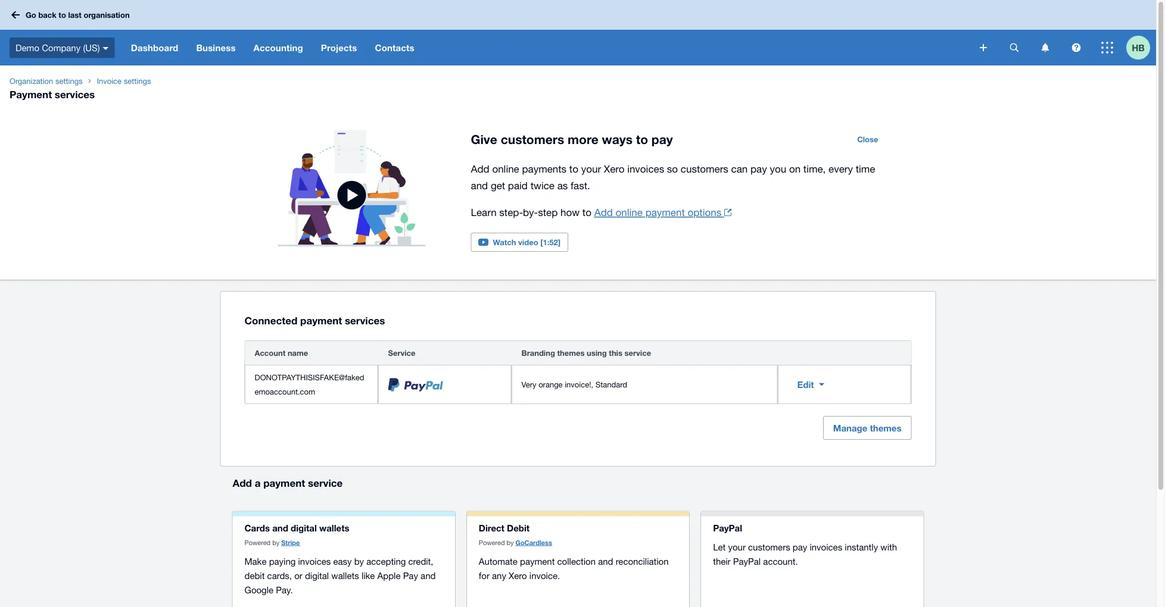 Task type: locate. For each thing, give the bounding box(es) containing it.
1 horizontal spatial invoices
[[628, 163, 664, 175]]

can
[[731, 163, 748, 175]]

gocardless
[[516, 539, 552, 547]]

svg image inside 'go back to last organisation' link
[[11, 11, 20, 19]]

add online payment options link
[[594, 207, 732, 218]]

settings up payment services
[[55, 76, 83, 86]]

account
[[255, 349, 286, 358]]

customers up payments
[[501, 132, 564, 147]]

1 horizontal spatial add
[[471, 163, 490, 175]]

any
[[492, 571, 506, 581]]

xero
[[604, 163, 625, 175], [509, 571, 527, 581]]

0 vertical spatial services
[[55, 88, 95, 100]]

0 horizontal spatial your
[[581, 163, 601, 175]]

0 horizontal spatial by
[[272, 539, 280, 547]]

contacts button
[[366, 30, 423, 66]]

add down give
[[471, 163, 490, 175]]

xero inside add online payments to your xero invoices so customers can pay you on time, every time and get paid twice as fast.
[[604, 163, 625, 175]]

your up fast. at the top of the page
[[581, 163, 601, 175]]

and
[[471, 180, 488, 192], [272, 523, 288, 534], [598, 557, 613, 567], [421, 571, 436, 581]]

xero down 'ways'
[[604, 163, 625, 175]]

1 vertical spatial themes
[[870, 423, 902, 434]]

pay up account.
[[793, 542, 808, 553]]

by left stripe link
[[272, 539, 280, 547]]

demo company (us) button
[[0, 30, 122, 66]]

very orange invoice!, standard
[[522, 380, 627, 389]]

to right 'ways'
[[636, 132, 648, 147]]

0 vertical spatial online
[[492, 163, 519, 175]]

settings
[[55, 76, 83, 86], [124, 76, 151, 86]]

and up stripe
[[272, 523, 288, 534]]

hb
[[1132, 42, 1145, 53]]

online inside add online payments to your xero invoices so customers can pay you on time, every time and get paid twice as fast.
[[492, 163, 519, 175]]

1 vertical spatial xero
[[509, 571, 527, 581]]

customers right so
[[681, 163, 729, 175]]

by inside make paying invoices easy by accepting credit, debit cards, or digital wallets like apple pay and google pay.
[[354, 557, 364, 567]]

collection
[[557, 557, 596, 567]]

invoices
[[628, 163, 664, 175], [810, 542, 843, 553], [298, 557, 331, 567]]

payment
[[10, 88, 52, 100]]

cards,
[[267, 571, 292, 581]]

credit,
[[408, 557, 433, 567]]

customers inside "let your customers pay invoices instantly with their paypal account."
[[748, 542, 790, 553]]

add right how
[[594, 207, 613, 218]]

online down add online payments to your xero invoices so customers can pay you on time, every time and get paid twice as fast.
[[616, 207, 643, 218]]

options
[[688, 207, 722, 218]]

2 horizontal spatial pay
[[793, 542, 808, 553]]

digital right or
[[305, 571, 329, 581]]

by down debit
[[507, 539, 514, 547]]

payment up invoice.
[[520, 557, 555, 567]]

company
[[42, 42, 81, 53]]

payment services
[[10, 88, 95, 100]]

get
[[491, 180, 505, 192]]

go
[[26, 10, 36, 20]]

2 horizontal spatial add
[[594, 207, 613, 218]]

to
[[59, 10, 66, 20], [636, 132, 648, 147], [570, 163, 579, 175], [583, 207, 592, 218]]

1 horizontal spatial svg image
[[1042, 43, 1050, 52]]

on
[[789, 163, 801, 175]]

themes for branding
[[557, 349, 585, 358]]

and inside add online payments to your xero invoices so customers can pay you on time, every time and get paid twice as fast.
[[471, 180, 488, 192]]

and inside make paying invoices easy by accepting credit, debit cards, or digital wallets like apple pay and google pay.
[[421, 571, 436, 581]]

invoices left the instantly
[[810, 542, 843, 553]]

themes inside manage themes button
[[870, 423, 902, 434]]

service
[[625, 349, 651, 358], [308, 477, 343, 489]]

customers up account.
[[748, 542, 790, 553]]

2 vertical spatial invoices
[[298, 557, 331, 567]]

0 horizontal spatial themes
[[557, 349, 585, 358]]

1 horizontal spatial settings
[[124, 76, 151, 86]]

customers
[[501, 132, 564, 147], [681, 163, 729, 175], [748, 542, 790, 553]]

1 horizontal spatial powered
[[479, 539, 505, 547]]

powered
[[245, 539, 271, 547], [479, 539, 505, 547]]

to left last
[[59, 10, 66, 20]]

manage themes button
[[823, 417, 912, 440]]

and down credit,
[[421, 571, 436, 581]]

branding themes using this service
[[522, 349, 651, 358]]

2 vertical spatial pay
[[793, 542, 808, 553]]

1 settings from the left
[[55, 76, 83, 86]]

service
[[388, 349, 416, 358]]

themes inside connected payment services element
[[557, 349, 585, 358]]

add inside add online payments to your xero invoices so customers can pay you on time, every time and get paid twice as fast.
[[471, 163, 490, 175]]

1 horizontal spatial customers
[[681, 163, 729, 175]]

1 horizontal spatial themes
[[870, 423, 902, 434]]

0 horizontal spatial invoices
[[298, 557, 331, 567]]

0 horizontal spatial online
[[492, 163, 519, 175]]

customers inside add online payments to your xero invoices so customers can pay you on time, every time and get paid twice as fast.
[[681, 163, 729, 175]]

banner
[[0, 0, 1157, 66]]

svg image
[[1102, 42, 1114, 54], [1010, 43, 1019, 52], [1072, 43, 1081, 52], [980, 44, 987, 51], [103, 47, 109, 50]]

invoices up or
[[298, 557, 331, 567]]

1 vertical spatial pay
[[751, 163, 767, 175]]

1 horizontal spatial your
[[728, 542, 746, 553]]

1 vertical spatial invoices
[[810, 542, 843, 553]]

paying
[[269, 557, 296, 567]]

1 vertical spatial your
[[728, 542, 746, 553]]

1 vertical spatial digital
[[305, 571, 329, 581]]

2 vertical spatial customers
[[748, 542, 790, 553]]

hb button
[[1127, 30, 1157, 66]]

1 horizontal spatial service
[[625, 349, 651, 358]]

themes
[[557, 349, 585, 358], [870, 423, 902, 434]]

with
[[881, 542, 897, 553]]

0 vertical spatial customers
[[501, 132, 564, 147]]

automate
[[479, 557, 518, 567]]

name
[[288, 349, 308, 358]]

0 vertical spatial your
[[581, 163, 601, 175]]

2 horizontal spatial invoices
[[810, 542, 843, 553]]

cards and digital wallets powered by stripe
[[245, 523, 349, 547]]

by
[[272, 539, 280, 547], [507, 539, 514, 547], [354, 557, 364, 567]]

your inside add online payments to your xero invoices so customers can pay you on time, every time and get paid twice as fast.
[[581, 163, 601, 175]]

1 vertical spatial wallets
[[332, 571, 359, 581]]

like
[[362, 571, 375, 581]]

0 horizontal spatial pay
[[652, 132, 673, 147]]

2 powered from the left
[[479, 539, 505, 547]]

paypal right their
[[733, 557, 761, 567]]

themes left using in the bottom of the page
[[557, 349, 585, 358]]

navigation containing dashboard
[[122, 30, 972, 66]]

branding
[[522, 349, 555, 358]]

1 horizontal spatial pay
[[751, 163, 767, 175]]

wallets inside cards and digital wallets powered by stripe
[[319, 523, 349, 534]]

xero right any
[[509, 571, 527, 581]]

(us)
[[83, 42, 100, 53]]

paypal logo image
[[388, 378, 443, 392]]

for
[[479, 571, 490, 581]]

paypal up let
[[713, 523, 742, 534]]

1 vertical spatial paypal
[[733, 557, 761, 567]]

settings for invoice settings
[[124, 76, 151, 86]]

1 powered from the left
[[245, 539, 271, 547]]

1 horizontal spatial xero
[[604, 163, 625, 175]]

invoice
[[97, 76, 122, 86]]

1 horizontal spatial online
[[616, 207, 643, 218]]

back
[[38, 10, 56, 20]]

connected payment services element
[[245, 341, 912, 405]]

1 horizontal spatial by
[[354, 557, 364, 567]]

paypal inside "let your customers pay invoices instantly with their paypal account."
[[733, 557, 761, 567]]

ways
[[602, 132, 633, 147]]

and inside cards and digital wallets powered by stripe
[[272, 523, 288, 534]]

and left get
[[471, 180, 488, 192]]

to up fast. at the top of the page
[[570, 163, 579, 175]]

pay
[[652, 132, 673, 147], [751, 163, 767, 175], [793, 542, 808, 553]]

0 horizontal spatial svg image
[[11, 11, 20, 19]]

2 horizontal spatial by
[[507, 539, 514, 547]]

0 horizontal spatial powered
[[245, 539, 271, 547]]

watch
[[493, 238, 516, 247]]

0 vertical spatial digital
[[291, 523, 317, 534]]

1 horizontal spatial services
[[345, 315, 385, 327]]

make paying invoices easy by accepting credit, debit cards, or digital wallets like apple pay and google pay.
[[245, 557, 436, 596]]

0 horizontal spatial xero
[[509, 571, 527, 581]]

add online payments to your xero invoices so customers can pay you on time, every time and get paid twice as fast.
[[471, 163, 876, 192]]

0 horizontal spatial add
[[233, 477, 252, 489]]

cards
[[245, 523, 270, 534]]

0 horizontal spatial customers
[[501, 132, 564, 147]]

make
[[245, 557, 267, 567]]

pay inside add online payments to your xero invoices so customers can pay you on time, every time and get paid twice as fast.
[[751, 163, 767, 175]]

digital up stripe
[[291, 523, 317, 534]]

0 vertical spatial xero
[[604, 163, 625, 175]]

0 horizontal spatial service
[[308, 477, 343, 489]]

watch video [1:52] button
[[471, 233, 569, 252]]

manage
[[833, 423, 868, 434]]

donotpaythisisfake@faked
[[255, 373, 364, 382]]

powered down the cards
[[245, 539, 271, 547]]

0 vertical spatial invoices
[[628, 163, 664, 175]]

svg image
[[11, 11, 20, 19], [1042, 43, 1050, 52]]

your right let
[[728, 542, 746, 553]]

2 settings from the left
[[124, 76, 151, 86]]

wallets
[[319, 523, 349, 534], [332, 571, 359, 581]]

0 horizontal spatial settings
[[55, 76, 83, 86]]

this
[[609, 349, 623, 358]]

2 horizontal spatial customers
[[748, 542, 790, 553]]

projects
[[321, 42, 357, 53]]

0 vertical spatial wallets
[[319, 523, 349, 534]]

pay.
[[276, 585, 293, 596]]

paypal
[[713, 523, 742, 534], [733, 557, 761, 567]]

let your customers pay invoices instantly with their paypal account.
[[713, 542, 897, 567]]

and right collection at bottom
[[598, 557, 613, 567]]

wallets up easy
[[319, 523, 349, 534]]

payment down add online payments to your xero invoices so customers can pay you on time, every time and get paid twice as fast.
[[646, 207, 685, 218]]

2 vertical spatial add
[[233, 477, 252, 489]]

0 vertical spatial themes
[[557, 349, 585, 358]]

by right easy
[[354, 557, 364, 567]]

pay up so
[[652, 132, 673, 147]]

navigation
[[122, 30, 972, 66]]

payment
[[646, 207, 685, 218], [300, 315, 342, 327], [263, 477, 305, 489], [520, 557, 555, 567]]

0 vertical spatial svg image
[[11, 11, 20, 19]]

demo
[[15, 42, 39, 53]]

[1:52]
[[541, 238, 561, 247]]

learn step-by-step how to add online payment options
[[471, 207, 722, 218]]

1 vertical spatial service
[[308, 477, 343, 489]]

1 vertical spatial customers
[[681, 163, 729, 175]]

powered down direct
[[479, 539, 505, 547]]

edit
[[798, 380, 814, 390]]

pay left you
[[751, 163, 767, 175]]

online
[[492, 163, 519, 175], [616, 207, 643, 218]]

0 vertical spatial pay
[[652, 132, 673, 147]]

service up cards and digital wallets powered by stripe
[[308, 477, 343, 489]]

twice
[[531, 180, 555, 192]]

invoice settings
[[97, 76, 151, 86]]

settings right invoice
[[124, 76, 151, 86]]

themes right manage
[[870, 423, 902, 434]]

0 vertical spatial add
[[471, 163, 490, 175]]

online up get
[[492, 163, 519, 175]]

their
[[713, 557, 731, 567]]

wallets down easy
[[332, 571, 359, 581]]

payment up name
[[300, 315, 342, 327]]

add left a
[[233, 477, 252, 489]]

service right this at the right of the page
[[625, 349, 651, 358]]

invoices left so
[[628, 163, 664, 175]]

direct debit powered by gocardless
[[479, 523, 552, 547]]



Task type: vqa. For each thing, say whether or not it's contained in the screenshot.
Projects dropdown button
yes



Task type: describe. For each thing, give the bounding box(es) containing it.
your inside "let your customers pay invoices instantly with their paypal account."
[[728, 542, 746, 553]]

demo company (us)
[[15, 42, 100, 53]]

dashboard
[[131, 42, 178, 53]]

edit button
[[788, 373, 835, 397]]

payments
[[522, 163, 567, 175]]

organization settings
[[10, 76, 83, 86]]

step-
[[500, 207, 523, 218]]

last
[[68, 10, 82, 20]]

instantly
[[845, 542, 878, 553]]

orange
[[539, 380, 563, 389]]

easy
[[333, 557, 352, 567]]

how
[[561, 207, 580, 218]]

donotpaythisisfake@faked emoaccount.com
[[255, 373, 364, 397]]

to inside add online payments to your xero invoices so customers can pay you on time, every time and get paid twice as fast.
[[570, 163, 579, 175]]

organization settings link
[[5, 75, 87, 87]]

using
[[587, 349, 607, 358]]

pay inside "let your customers pay invoices instantly with their paypal account."
[[793, 542, 808, 553]]

gocardless link
[[516, 539, 552, 547]]

give
[[471, 132, 497, 147]]

standard
[[596, 380, 627, 389]]

0 vertical spatial paypal
[[713, 523, 742, 534]]

1 vertical spatial services
[[345, 315, 385, 327]]

accounting
[[254, 42, 303, 53]]

time,
[[804, 163, 826, 175]]

invoice settings link
[[92, 75, 156, 87]]

payment inside automate payment collection and reconciliation for any xero invoice.
[[520, 557, 555, 567]]

wallets inside make paying invoices easy by accepting credit, debit cards, or digital wallets like apple pay and google pay.
[[332, 571, 359, 581]]

to right how
[[583, 207, 592, 218]]

time
[[856, 163, 876, 175]]

by inside cards and digital wallets powered by stripe
[[272, 539, 280, 547]]

powered inside direct debit powered by gocardless
[[479, 539, 505, 547]]

or
[[294, 571, 303, 581]]

accounting button
[[245, 30, 312, 66]]

learn
[[471, 207, 497, 218]]

projects button
[[312, 30, 366, 66]]

1 vertical spatial online
[[616, 207, 643, 218]]

0 vertical spatial service
[[625, 349, 651, 358]]

invoices inside make paying invoices easy by accepting credit, debit cards, or digital wallets like apple pay and google pay.
[[298, 557, 331, 567]]

digital inside cards and digital wallets powered by stripe
[[291, 523, 317, 534]]

1 vertical spatial svg image
[[1042, 43, 1050, 52]]

debit
[[245, 571, 265, 581]]

watch video [1:52]
[[493, 238, 561, 247]]

manage themes
[[833, 423, 902, 434]]

invoices inside "let your customers pay invoices instantly with their paypal account."
[[810, 542, 843, 553]]

dashboard link
[[122, 30, 187, 66]]

more
[[568, 132, 599, 147]]

connected payment services
[[245, 315, 385, 327]]

reconciliation
[[616, 557, 669, 567]]

close button
[[850, 130, 886, 149]]

so
[[667, 163, 678, 175]]

business
[[196, 42, 236, 53]]

let
[[713, 542, 726, 553]]

a
[[255, 477, 261, 489]]

accepting
[[367, 557, 406, 567]]

invoice!,
[[565, 380, 594, 389]]

debit
[[507, 523, 530, 534]]

powered inside cards and digital wallets powered by stripe
[[245, 539, 271, 547]]

invoice.
[[530, 571, 560, 581]]

automate payment collection and reconciliation for any xero invoice.
[[479, 557, 669, 581]]

very
[[522, 380, 537, 389]]

and inside automate payment collection and reconciliation for any xero invoice.
[[598, 557, 613, 567]]

stripe link
[[281, 539, 300, 547]]

1 vertical spatial add
[[594, 207, 613, 218]]

google
[[245, 585, 274, 596]]

emoaccount.com
[[255, 387, 315, 397]]

stripe
[[281, 539, 300, 547]]

direct
[[479, 523, 505, 534]]

banner containing dashboard
[[0, 0, 1157, 66]]

every
[[829, 163, 853, 175]]

business button
[[187, 30, 245, 66]]

by inside direct debit powered by gocardless
[[507, 539, 514, 547]]

apple
[[378, 571, 401, 581]]

svg image inside demo company (us) popup button
[[103, 47, 109, 50]]

close
[[858, 135, 879, 144]]

fast.
[[571, 180, 590, 192]]

organization
[[10, 76, 53, 86]]

go back to last organisation
[[26, 10, 130, 20]]

paid
[[508, 180, 528, 192]]

navigation inside banner
[[122, 30, 972, 66]]

digital inside make paying invoices easy by accepting credit, debit cards, or digital wallets like apple pay and google pay.
[[305, 571, 329, 581]]

payment right a
[[263, 477, 305, 489]]

xero inside automate payment collection and reconciliation for any xero invoice.
[[509, 571, 527, 581]]

organisation
[[84, 10, 130, 20]]

video
[[518, 238, 538, 247]]

as
[[558, 180, 568, 192]]

themes for manage
[[870, 423, 902, 434]]

contacts
[[375, 42, 415, 53]]

add for add a payment service
[[233, 477, 252, 489]]

invoices inside add online payments to your xero invoices so customers can pay you on time, every time and get paid twice as fast.
[[628, 163, 664, 175]]

add for add online payments to your xero invoices so customers can pay you on time, every time and get paid twice as fast.
[[471, 163, 490, 175]]

0 horizontal spatial services
[[55, 88, 95, 100]]

settings for organization settings
[[55, 76, 83, 86]]



